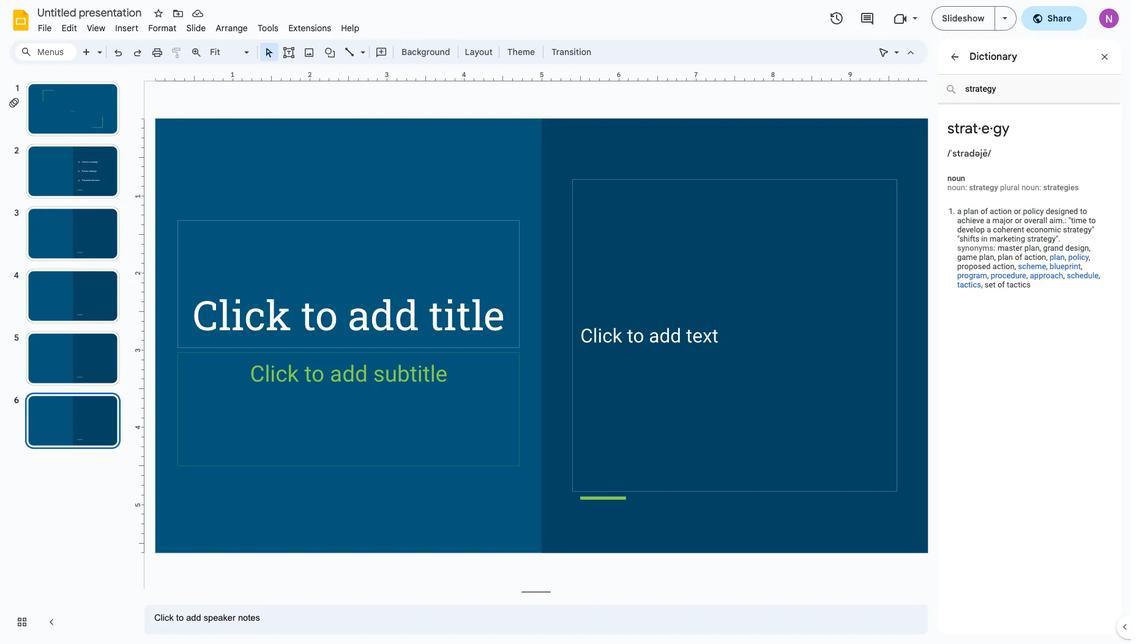 Task type: describe. For each thing, give the bounding box(es) containing it.
view menu item
[[82, 21, 110, 36]]

to inside a plan of action or policy designed to achieve a major or overall aim.
[[1080, 207, 1087, 216]]

.
[[1059, 234, 1061, 244]]

a plan of action or policy designed to achieve a major or overall aim.
[[957, 207, 1087, 225]]

insert menu item
[[110, 21, 143, 36]]

schedule link
[[1067, 271, 1099, 280]]

menu bar inside menu bar banner
[[33, 16, 364, 36]]

file
[[38, 23, 52, 34]]

theme
[[507, 47, 535, 58]]

strat·e·gy
[[948, 119, 1010, 138]]

"time to develop a coherent economic strategy" "shifts in marketing strategy" .
[[957, 216, 1096, 244]]

slideshow
[[942, 13, 985, 24]]

program
[[957, 271, 987, 280]]

Star checkbox
[[150, 5, 167, 22]]

1 / from the left
[[948, 148, 951, 159]]

Zoom field
[[206, 43, 255, 61]]

action inside a plan of action or policy designed to achieve a major or overall aim.
[[990, 207, 1012, 216]]

approach link
[[1030, 271, 1063, 280]]

background
[[402, 47, 450, 58]]

develop
[[957, 225, 985, 234]]

mode and view toolbar
[[874, 40, 921, 64]]

economic
[[1026, 225, 1061, 234]]

format
[[148, 23, 177, 34]]

layout
[[465, 47, 493, 58]]

in
[[982, 234, 988, 244]]

achieve
[[957, 216, 984, 225]]

procedure
[[991, 271, 1027, 280]]

1 noun: from the left
[[948, 183, 967, 192]]

select line image
[[358, 44, 365, 48]]

help
[[341, 23, 359, 34]]

menu bar banner
[[0, 0, 1131, 645]]

major
[[993, 216, 1013, 225]]

action down master
[[993, 262, 1015, 271]]

transition button
[[546, 43, 597, 61]]

layout button
[[461, 43, 496, 61]]

share button
[[1021, 6, 1087, 31]]

edit
[[62, 23, 77, 34]]

master
[[998, 244, 1023, 253]]

slideshow button
[[932, 6, 995, 31]]

dictionary heading
[[970, 50, 1018, 64]]

edit menu item
[[57, 21, 82, 36]]

procedure link
[[991, 271, 1027, 280]]

help menu item
[[336, 21, 364, 36]]

aim.
[[1050, 216, 1065, 225]]

designed
[[1046, 207, 1078, 216]]

marketing
[[990, 234, 1025, 244]]

plan up "scheme" link
[[1025, 244, 1040, 253]]

1 tactics from the left
[[957, 280, 981, 290]]

2 vertical spatial of
[[998, 280, 1005, 290]]

plan down .
[[1050, 253, 1065, 262]]

navigation inside strat·e·gy application
[[0, 69, 135, 645]]

2 noun: from the left
[[1022, 183, 1041, 192]]

"time
[[1069, 216, 1087, 225]]

dictionary results for strategy section
[[937, 0, 1122, 645]]

theme button
[[502, 43, 541, 61]]

a inside "time to develop a coherent economic strategy" "shifts in marketing strategy" .
[[987, 225, 991, 234]]

plan inside a plan of action or policy designed to achieve a major or overall aim.
[[964, 207, 979, 216]]

Menus field
[[15, 43, 77, 61]]

extensions
[[288, 23, 331, 34]]

new slide with layout image
[[94, 44, 102, 48]]

overall
[[1024, 216, 1048, 225]]

format menu item
[[143, 21, 181, 36]]

scheme link
[[1018, 262, 1046, 271]]



Task type: locate. For each thing, give the bounding box(es) containing it.
file menu item
[[33, 21, 57, 36]]

tactics link
[[957, 280, 981, 290]]

0 horizontal spatial /
[[948, 148, 951, 159]]

plan down marketing
[[998, 253, 1013, 262]]

/
[[948, 148, 951, 159], [988, 148, 991, 159]]

approach
[[1030, 271, 1063, 280]]

navigation
[[0, 69, 135, 645]]

/ ˈstradəjē /
[[948, 148, 991, 159]]

schedule
[[1067, 271, 1099, 280]]

1 vertical spatial of
[[1015, 253, 1022, 262]]

/ up noun
[[948, 148, 951, 159]]

of left major
[[981, 207, 988, 216]]

0 vertical spatial policy
[[1023, 207, 1044, 216]]

noun:
[[948, 183, 967, 192], [1022, 183, 1041, 192]]

2 tactics from the left
[[1007, 280, 1031, 290]]

game
[[957, 253, 977, 262]]

:
[[1065, 216, 1067, 225]]

1 horizontal spatial noun:
[[1022, 183, 1041, 192]]

start slideshow (⌘+enter) image
[[1002, 17, 1007, 20]]

of inside a plan of action or policy designed to achieve a major or overall aim.
[[981, 207, 988, 216]]

menu bar
[[33, 16, 364, 36]]

a
[[957, 207, 962, 216], [986, 216, 991, 225], [987, 225, 991, 234]]

0 horizontal spatial to
[[1080, 207, 1087, 216]]

0 horizontal spatial tactics
[[957, 280, 981, 290]]

coherent
[[993, 225, 1024, 234]]

2 horizontal spatial of
[[1015, 253, 1022, 262]]

extensions menu item
[[284, 21, 336, 36]]

0 horizontal spatial of
[[981, 207, 988, 216]]

to inside "time to develop a coherent economic strategy" "shifts in marketing strategy" .
[[1089, 216, 1096, 225]]

2 / from the left
[[988, 148, 991, 159]]

of up procedure "link"
[[1015, 253, 1022, 262]]

Search dictionary text field
[[938, 75, 1120, 103]]

arrange
[[216, 23, 248, 34]]

policy inside synonyms: master plan , grand design , game plan , plan of action , plan , policy , proposed action , scheme , blueprint , program , procedure , approach , schedule , tactics , set of tactics
[[1069, 253, 1089, 262]]

to right :
[[1080, 207, 1087, 216]]

strategy" up 'design' on the top
[[1063, 225, 1095, 234]]

dictionary
[[970, 51, 1018, 63]]

strat·e·gy application
[[0, 0, 1131, 645]]

tools menu item
[[253, 21, 284, 36]]

synonyms:
[[957, 244, 996, 253]]

design
[[1066, 244, 1089, 253]]

slide menu item
[[181, 21, 211, 36]]

blueprint
[[1050, 262, 1081, 271]]

noun: right plural
[[1022, 183, 1041, 192]]

noun noun: strategy plural noun: strategies
[[948, 174, 1079, 192]]

1 horizontal spatial strategy"
[[1063, 225, 1095, 234]]

action up approach link
[[1024, 253, 1046, 262]]

plural
[[1000, 183, 1020, 192]]

main toolbar
[[44, 0, 598, 541]]

grand
[[1043, 244, 1064, 253]]

policy
[[1023, 207, 1044, 216], [1069, 253, 1089, 262]]

strategy" down overall
[[1027, 234, 1059, 244]]

plan
[[964, 207, 979, 216], [1025, 244, 1040, 253], [979, 253, 995, 262], [998, 253, 1013, 262], [1050, 253, 1065, 262]]

set
[[985, 280, 996, 290]]

1 horizontal spatial to
[[1089, 216, 1096, 225]]

0 vertical spatial of
[[981, 207, 988, 216]]

noun
[[948, 174, 965, 183]]

strategy
[[969, 183, 998, 192]]

0 horizontal spatial policy
[[1023, 207, 1044, 216]]

policy link
[[1069, 253, 1089, 262]]

or
[[1014, 207, 1021, 216], [1015, 216, 1022, 225]]

plan up develop
[[964, 207, 979, 216]]

blueprint link
[[1050, 262, 1081, 271]]

tactics
[[957, 280, 981, 290], [1007, 280, 1031, 290]]

1 horizontal spatial /
[[988, 148, 991, 159]]

tools
[[258, 23, 279, 34]]

shape image
[[323, 43, 337, 61]]

policy up schedule link
[[1069, 253, 1089, 262]]

1 horizontal spatial policy
[[1069, 253, 1089, 262]]

0 horizontal spatial noun:
[[948, 183, 967, 192]]

"shifts
[[957, 234, 980, 244]]

1 horizontal spatial of
[[998, 280, 1005, 290]]

program link
[[957, 271, 987, 280]]

to right "time
[[1089, 216, 1096, 225]]

0 horizontal spatial strategy"
[[1027, 234, 1059, 244]]

live pointer settings image
[[891, 44, 899, 48]]

share
[[1048, 13, 1072, 24]]

of
[[981, 207, 988, 216], [1015, 253, 1022, 262], [998, 280, 1005, 290]]

,
[[1040, 244, 1041, 253], [1089, 244, 1091, 253], [995, 253, 996, 262], [1046, 253, 1048, 262], [1065, 253, 1067, 262], [1089, 253, 1091, 262], [1015, 262, 1016, 271], [1046, 262, 1048, 271], [1081, 262, 1083, 271], [987, 271, 989, 280], [1027, 271, 1028, 280], [1063, 271, 1065, 280], [1099, 271, 1100, 280], [981, 280, 983, 290]]

policy up "economic"
[[1023, 207, 1044, 216]]

arrange menu item
[[211, 21, 253, 36]]

to
[[1080, 207, 1087, 216], [1089, 216, 1096, 225]]

menu bar containing file
[[33, 16, 364, 36]]

synonyms: master plan , grand design , game plan , plan of action , plan , policy , proposed action , scheme , blueprint , program , procedure , approach , schedule , tactics , set of tactics
[[957, 244, 1100, 290]]

background button
[[396, 43, 456, 61]]

strategies
[[1043, 183, 1079, 192]]

slide
[[186, 23, 206, 34]]

action
[[990, 207, 1012, 216], [1024, 253, 1046, 262], [993, 262, 1015, 271]]

1 horizontal spatial tactics
[[1007, 280, 1031, 290]]

Rename text field
[[33, 5, 149, 20]]

noun: left strategy
[[948, 183, 967, 192]]

action up coherent
[[990, 207, 1012, 216]]

view
[[87, 23, 105, 34]]

scheme
[[1018, 262, 1046, 271]]

tactics down proposed
[[957, 280, 981, 290]]

plan link
[[1050, 253, 1065, 262]]

insert
[[115, 23, 138, 34]]

1 vertical spatial policy
[[1069, 253, 1089, 262]]

/ down strat·e·gy
[[988, 148, 991, 159]]

transition
[[552, 47, 591, 58]]

Zoom text field
[[208, 43, 242, 61]]

insert image image
[[302, 43, 316, 61]]

tactics down scheme
[[1007, 280, 1031, 290]]

strategy"
[[1063, 225, 1095, 234], [1027, 234, 1059, 244]]

proposed
[[957, 262, 991, 271]]

policy inside a plan of action or policy designed to achieve a major or overall aim.
[[1023, 207, 1044, 216]]

of right set
[[998, 280, 1005, 290]]

plan down 'in'
[[979, 253, 995, 262]]

ˈstradəjē
[[951, 148, 988, 159]]



Task type: vqa. For each thing, say whether or not it's contained in the screenshot.
marketing at the right top of the page
yes



